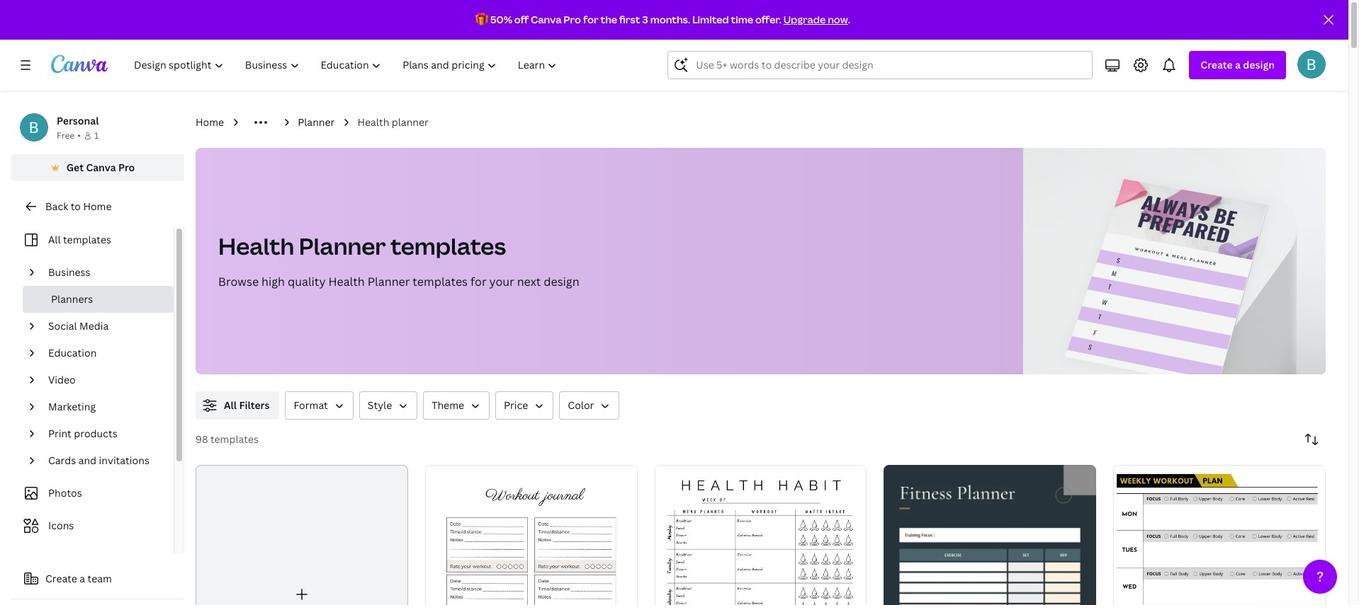 Task type: locate. For each thing, give the bounding box(es) containing it.
0 vertical spatial all
[[48, 233, 61, 247]]

offer.
[[755, 13, 782, 26]]

all
[[48, 233, 61, 247], [224, 399, 237, 412]]

create for create a team
[[45, 573, 77, 586]]

health up high
[[218, 231, 294, 261]]

personal
[[57, 114, 99, 128]]

1 horizontal spatial design
[[1243, 58, 1275, 72]]

next
[[517, 274, 541, 290]]

for left your
[[471, 274, 487, 290]]

1 horizontal spatial home
[[196, 116, 224, 129]]

pro
[[564, 13, 581, 26], [118, 161, 135, 174]]

video link
[[43, 367, 165, 394]]

photos
[[48, 487, 82, 500]]

theme button
[[423, 392, 490, 420]]

canva right off
[[531, 13, 562, 26]]

1 horizontal spatial pro
[[564, 13, 581, 26]]

1 vertical spatial create
[[45, 573, 77, 586]]

planner down health planner templates
[[368, 274, 410, 290]]

pro inside get canva pro button
[[118, 161, 135, 174]]

0 horizontal spatial create
[[45, 573, 77, 586]]

high
[[262, 274, 285, 290]]

0 horizontal spatial all
[[48, 233, 61, 247]]

pro left the
[[564, 13, 581, 26]]

color
[[568, 399, 594, 412]]

design inside dropdown button
[[1243, 58, 1275, 72]]

0 horizontal spatial pro
[[118, 161, 135, 174]]

top level navigation element
[[125, 51, 569, 79]]

0 horizontal spatial a
[[80, 573, 85, 586]]

templates right 98
[[210, 433, 259, 446]]

products
[[74, 427, 117, 441]]

all for all filters
[[224, 399, 237, 412]]

price button
[[495, 392, 554, 420]]

print products link
[[43, 421, 165, 448]]

0 horizontal spatial for
[[471, 274, 487, 290]]

1 vertical spatial a
[[80, 573, 85, 586]]

None search field
[[668, 51, 1093, 79]]

all templates
[[48, 233, 111, 247]]

health left planner
[[357, 116, 389, 129]]

Search search field
[[696, 52, 1084, 79]]

1 vertical spatial health
[[218, 231, 294, 261]]

create inside dropdown button
[[1201, 58, 1233, 72]]

1 horizontal spatial create
[[1201, 58, 1233, 72]]

pro up back to home link
[[118, 161, 135, 174]]

cards
[[48, 454, 76, 468]]

1 horizontal spatial a
[[1235, 58, 1241, 72]]

design
[[1243, 58, 1275, 72], [544, 274, 579, 290]]

a
[[1235, 58, 1241, 72], [80, 573, 85, 586]]

the
[[601, 13, 617, 26]]

back to home
[[45, 200, 112, 213]]

for
[[583, 13, 599, 26], [471, 274, 487, 290]]

create inside button
[[45, 573, 77, 586]]

•
[[77, 130, 81, 142]]

health
[[357, 116, 389, 129], [218, 231, 294, 261], [328, 274, 365, 290]]

all filters
[[224, 399, 270, 412]]

for left the
[[583, 13, 599, 26]]

planner
[[298, 116, 335, 129], [299, 231, 386, 261], [368, 274, 410, 290]]

0 vertical spatial pro
[[564, 13, 581, 26]]

0 vertical spatial for
[[583, 13, 599, 26]]

0 vertical spatial create
[[1201, 58, 1233, 72]]

a inside the create a team button
[[80, 573, 85, 586]]

🎁 50% off canva pro for the first 3 months. limited time offer. upgrade now .
[[476, 13, 850, 26]]

planner link
[[298, 115, 335, 130]]

health planner templates image
[[1024, 148, 1326, 375], [1066, 179, 1268, 388]]

planner up quality on the left of the page
[[299, 231, 386, 261]]

0 vertical spatial design
[[1243, 58, 1275, 72]]

canva
[[531, 13, 562, 26], [86, 161, 116, 174]]

black and white simple weekly health habit tracker planner image
[[655, 466, 867, 606]]

50%
[[490, 13, 512, 26]]

0 vertical spatial health
[[357, 116, 389, 129]]

0 vertical spatial planner
[[298, 116, 335, 129]]

1 vertical spatial canva
[[86, 161, 116, 174]]

templates
[[391, 231, 506, 261], [63, 233, 111, 247], [413, 274, 468, 290], [210, 433, 259, 446]]

1 vertical spatial all
[[224, 399, 237, 412]]

get canva pro button
[[11, 154, 184, 181]]

1 horizontal spatial all
[[224, 399, 237, 412]]

canva right get
[[86, 161, 116, 174]]

1 vertical spatial planner
[[299, 231, 386, 261]]

create a design button
[[1189, 51, 1286, 79]]

0 horizontal spatial canva
[[86, 161, 116, 174]]

templates down back to home
[[63, 233, 111, 247]]

upgrade
[[784, 13, 826, 26]]

all filters button
[[196, 392, 280, 420]]

color button
[[559, 392, 620, 420]]

98
[[196, 433, 208, 446]]

planner
[[392, 116, 429, 129]]

all left filters
[[224, 399, 237, 412]]

print
[[48, 427, 71, 441]]

Sort by button
[[1298, 426, 1326, 454]]

design right next
[[544, 274, 579, 290]]

all down back
[[48, 233, 61, 247]]

1 vertical spatial pro
[[118, 161, 135, 174]]

brad klo image
[[1298, 50, 1326, 79]]

health for health planner
[[357, 116, 389, 129]]

now
[[828, 13, 848, 26]]

health for health planner templates
[[218, 231, 294, 261]]

design left brad klo image
[[1243, 58, 1275, 72]]

0 vertical spatial home
[[196, 116, 224, 129]]

first
[[619, 13, 640, 26]]

education
[[48, 347, 97, 360]]

health planner
[[357, 116, 429, 129]]

0 vertical spatial a
[[1235, 58, 1241, 72]]

a inside create a design dropdown button
[[1235, 58, 1241, 72]]

invitations
[[99, 454, 149, 468]]

a for team
[[80, 573, 85, 586]]

create
[[1201, 58, 1233, 72], [45, 573, 77, 586]]

1 vertical spatial home
[[83, 200, 112, 213]]

home
[[196, 116, 224, 129], [83, 200, 112, 213]]

business
[[48, 266, 90, 279]]

planner down the top level navigation element
[[298, 116, 335, 129]]

0 vertical spatial canva
[[531, 13, 562, 26]]

format
[[294, 399, 328, 412]]

social
[[48, 320, 77, 333]]

all inside button
[[224, 399, 237, 412]]

1 vertical spatial design
[[544, 274, 579, 290]]

health down health planner templates
[[328, 274, 365, 290]]

canva inside get canva pro button
[[86, 161, 116, 174]]

3
[[642, 13, 648, 26]]

cards and invitations
[[48, 454, 149, 468]]

white workout journal for planner image
[[425, 466, 637, 606]]

home link
[[196, 115, 224, 130]]

browse high quality health planner templates for your next design
[[218, 274, 579, 290]]



Task type: vqa. For each thing, say whether or not it's contained in the screenshot.
the Apps "link"
no



Task type: describe. For each thing, give the bounding box(es) containing it.
0 horizontal spatial design
[[544, 274, 579, 290]]

dark teal green elegant fitness planner image
[[884, 466, 1096, 606]]

2 vertical spatial health
[[328, 274, 365, 290]]

all for all templates
[[48, 233, 61, 247]]

planners
[[51, 293, 93, 306]]

create a team
[[45, 573, 112, 586]]

icons link
[[20, 513, 165, 540]]

cards and invitations link
[[43, 448, 165, 475]]

templates up browse high quality health planner templates for your next design
[[391, 231, 506, 261]]

upgrade now button
[[784, 13, 848, 26]]

all templates link
[[20, 227, 165, 254]]

back
[[45, 200, 68, 213]]

create for create a design
[[1201, 58, 1233, 72]]

theme
[[432, 399, 464, 412]]

social media link
[[43, 313, 165, 340]]

style
[[368, 399, 392, 412]]

format button
[[285, 392, 354, 420]]

marketing link
[[43, 394, 165, 421]]

marketing
[[48, 400, 96, 414]]

icons
[[48, 519, 74, 533]]

1 vertical spatial for
[[471, 274, 487, 290]]

back to home link
[[11, 193, 184, 221]]

free
[[57, 130, 75, 142]]

health planner templates
[[218, 231, 506, 261]]

quality
[[288, 274, 326, 290]]

months.
[[650, 13, 690, 26]]

team
[[88, 573, 112, 586]]

get
[[66, 161, 84, 174]]

filters
[[239, 399, 270, 412]]

off
[[514, 13, 529, 26]]

get canva pro
[[66, 161, 135, 174]]

video
[[48, 373, 76, 387]]

browse
[[218, 274, 259, 290]]

a for design
[[1235, 58, 1241, 72]]

1 horizontal spatial canva
[[531, 13, 562, 26]]

business link
[[43, 259, 165, 286]]

1
[[94, 130, 99, 142]]

templates inside all templates link
[[63, 233, 111, 247]]

time
[[731, 13, 753, 26]]

your
[[489, 274, 514, 290]]

1 horizontal spatial for
[[583, 13, 599, 26]]

create a design
[[1201, 58, 1275, 72]]

0 horizontal spatial home
[[83, 200, 112, 213]]

style button
[[359, 392, 418, 420]]

print products
[[48, 427, 117, 441]]

98 templates
[[196, 433, 259, 446]]

templates left your
[[413, 274, 468, 290]]

education link
[[43, 340, 165, 367]]

media
[[79, 320, 109, 333]]

photos link
[[20, 480, 165, 507]]

create a team button
[[11, 566, 184, 594]]

.
[[848, 13, 850, 26]]

and
[[78, 454, 96, 468]]

free •
[[57, 130, 81, 142]]

social media
[[48, 320, 109, 333]]

price
[[504, 399, 528, 412]]

minimalist weekly workout planner image
[[1113, 466, 1326, 606]]

2 vertical spatial planner
[[368, 274, 410, 290]]

to
[[71, 200, 81, 213]]

limited
[[692, 13, 729, 26]]

🎁
[[476, 13, 488, 26]]



